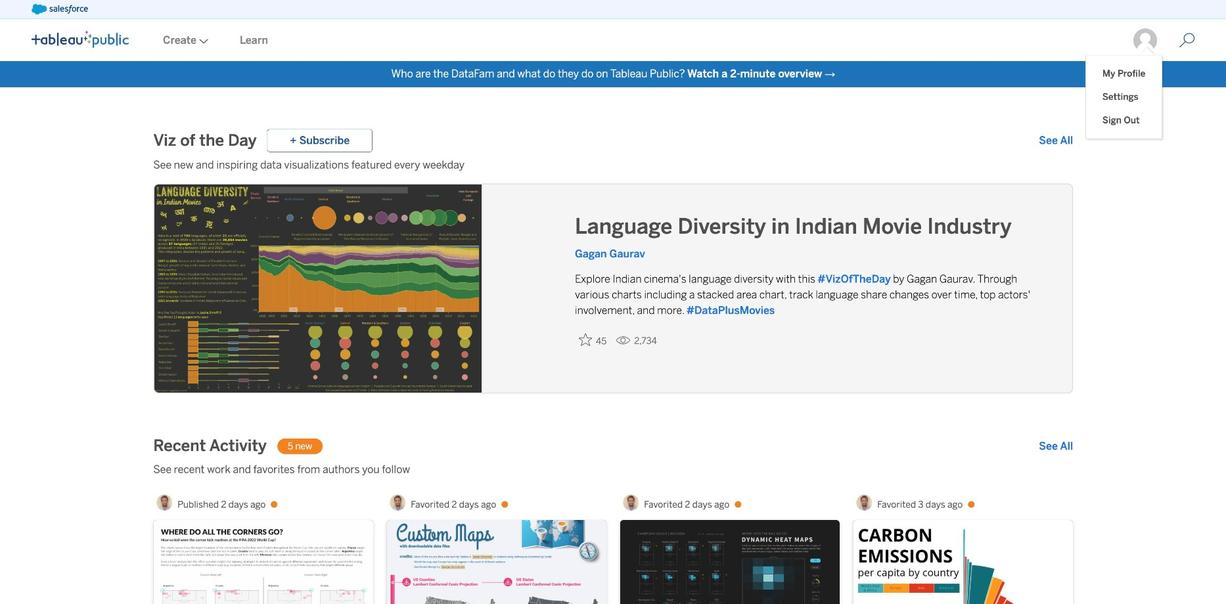 Task type: locate. For each thing, give the bounding box(es) containing it.
0 horizontal spatial ben norland image
[[156, 495, 172, 511]]

see all viz of the day element
[[1039, 133, 1073, 149]]

list options menu
[[1086, 55, 1162, 139]]

workbook thumbnail image
[[154, 521, 373, 605], [387, 521, 606, 605], [620, 521, 840, 605], [854, 521, 1073, 605]]

2 ben norland image from the left
[[623, 495, 639, 511]]

see recent work and favorites from authors you follow element
[[153, 462, 1073, 478]]

1 horizontal spatial ben norland image
[[856, 495, 872, 511]]

2 workbook thumbnail image from the left
[[387, 521, 606, 605]]

1 ben norland image from the left
[[390, 495, 406, 511]]

see all recent activity element
[[1039, 439, 1073, 454]]

1 workbook thumbnail image from the left
[[154, 521, 373, 605]]

ben norland image
[[156, 495, 172, 511], [856, 495, 872, 511]]

gary.orlando image
[[1133, 28, 1158, 53]]

add favorite image
[[579, 333, 592, 346]]

salesforce logo image
[[32, 4, 88, 14]]

ben norland image
[[390, 495, 406, 511], [623, 495, 639, 511]]

go to search image
[[1164, 33, 1211, 48]]

dialog
[[1086, 47, 1162, 139]]

viz of the day heading
[[153, 130, 257, 151]]

1 horizontal spatial ben norland image
[[623, 495, 639, 511]]

3 workbook thumbnail image from the left
[[620, 521, 840, 605]]

see new and inspiring data visualizations featured every weekday element
[[153, 157, 1073, 173]]

ben norland image for 3rd workbook thumbnail from the right
[[390, 495, 406, 511]]

4 workbook thumbnail image from the left
[[854, 521, 1073, 605]]

0 horizontal spatial ben norland image
[[390, 495, 406, 511]]



Task type: vqa. For each thing, say whether or not it's contained in the screenshot.
the List options menu at the right
yes



Task type: describe. For each thing, give the bounding box(es) containing it.
Add Favorite button
[[575, 329, 611, 351]]

logo image
[[32, 31, 129, 48]]

ben norland image for 3rd workbook thumbnail
[[623, 495, 639, 511]]

tableau public viz of the day image
[[154, 185, 483, 395]]

1 ben norland image from the left
[[156, 495, 172, 511]]

recent activity heading
[[153, 436, 267, 457]]

2 ben norland image from the left
[[856, 495, 872, 511]]



